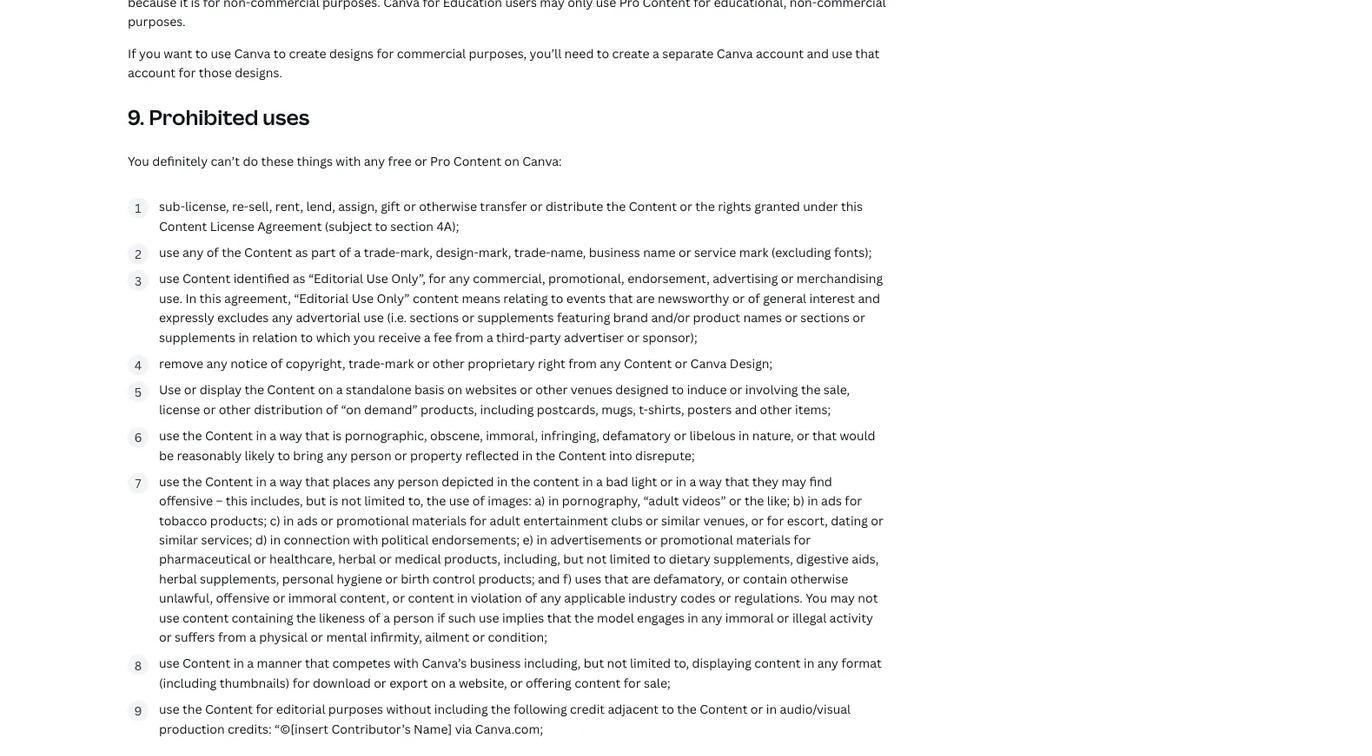 Task type: describe. For each thing, give the bounding box(es) containing it.
section
[[390, 217, 434, 234]]

"©[insert
[[275, 721, 328, 737]]

content up credits:
[[205, 701, 253, 718]]

1 vertical spatial but
[[563, 551, 584, 568]]

defamatory
[[602, 427, 671, 444]]

demand"
[[364, 401, 418, 417]]

a)
[[535, 493, 545, 509]]

in up such at the bottom left of page
[[457, 590, 468, 606]]

the down "applicable"
[[574, 609, 594, 626]]

postcards,
[[537, 401, 599, 417]]

of down 'relation'
[[270, 355, 283, 372]]

(i.e.
[[387, 309, 407, 326]]

otherwise inside 'use the content in a way that places any person depicted in the content in a bad light or in a way that they may find offensive – this includes, but is not limited to, the use of images: a) in pornography, "adult videos" or the like; b) in ads for tobacco products; c) in ads or promotional materials for adult entertainment clubs or similar venues, or for escort, dating or similar services; d) in connection with political endorsements; e) in advertisements or promotional materials for pharmaceutical or healthcare, herbal or medical products, including, but not limited to dietary supplements, digestive aids, herbal supplements, personal hygiene or birth control products; and f) uses that are defamatory, or contain otherwise unlawful, offensive or immoral content, or content in violation of any applicable industry codes or regulations. you may not use content containing the likeness of a person if such use implies that the model engages in any immoral or illegal activity or suffers from a physical or mental infirmity, ailment or condition;'
[[790, 571, 848, 587]]

for inside "use content identified as "editorial use only", for any commercial, promotional, endorsement, advertising or merchandising use. in this agreement, "editorial use only" content means relating to events that are newsworthy or of general interest and expressly excludes any advertorial use (i.e. sections or supplements featuring brand and/or product names or sections or supplements in relation to which you receive a fee from a third-party advertiser or sponsor);"
[[429, 270, 446, 287]]

remove
[[159, 355, 203, 372]]

0 vertical spatial you
[[128, 152, 149, 169]]

on inside use content in a manner that competes with canva's business including, but not limited to, displaying content in any format (including thumbnails) for download or export on a website, or offering content for sale;
[[431, 675, 446, 691]]

content right "pro" in the top left of the page
[[453, 152, 501, 169]]

remove any notice of copyright, trade-mark or other proprietary right from any content or canva design;
[[159, 355, 773, 372]]

content right displaying
[[754, 655, 801, 672]]

not inside use content in a manner that competes with canva's business including, but not limited to, displaying content in any format (including thumbnails) for download or export on a website, or offering content for sale;
[[607, 655, 627, 672]]

you definitely can't do these things with any free or pro content on canva:
[[128, 152, 562, 169]]

1 vertical spatial limited
[[610, 551, 650, 568]]

identified
[[233, 270, 290, 287]]

0 horizontal spatial similar
[[159, 532, 198, 548]]

content inside use content in a manner that competes with canva's business including, but not limited to, displaying content in any format (including thumbnails) for download or export on a website, or offering content for sale;
[[182, 655, 230, 672]]

use.
[[159, 290, 182, 306]]

the right adjacent
[[677, 701, 697, 718]]

for up dating
[[845, 493, 862, 509]]

you inside the 'if you want to use canva to create designs for commercial purposes, you'll need to create a separate canva account and use that account for those designs.'
[[139, 45, 161, 61]]

you inside 'use the content in a way that places any person depicted in the content in a bad light or in a way that they may find offensive – this includes, but is not limited to, the use of images: a) in pornography, "adult videos" or the like; b) in ads for tobacco products; c) in ads or promotional materials for adult entertainment clubs or similar venues, or for escort, dating or similar services; d) in connection with political endorsements; e) in advertisements or promotional materials for pharmaceutical or healthcare, herbal or medical products, including, but not limited to dietary supplements, digestive aids, herbal supplements, personal hygiene or birth control products; and f) uses that are defamatory, or contain otherwise unlawful, offensive or immoral content, or content in violation of any applicable industry codes or regulations. you may not use content containing the likeness of a person if such use implies that the model engages in any immoral or illegal activity or suffers from a physical or mental infirmity, ailment or condition;'
[[806, 590, 827, 606]]

in inside use the content for editorial purposes without including the following credit adjacent to the content or in audio/visual production credits: "©[insert contributor's name] via canva.com;
[[766, 701, 777, 718]]

a up infirmity,
[[383, 609, 390, 626]]

to, inside use content in a manner that competes with canva's business including, but not limited to, displaying content in any format (including thumbnails) for download or export on a website, or offering content for sale;
[[674, 655, 689, 672]]

posters
[[687, 401, 732, 417]]

products, inside "use or display the content on a standalone basis on websites or other venues designed to induce or involving the sale, license or other distribution of "on demand" products, including postcards, mugs, t-shirts, posters and other items;"
[[421, 401, 477, 417]]

use any of the content as part of a trade-mark, design-mark, trade-name, business name or service mark (excluding fonts);
[[159, 244, 872, 260]]

disrepute;
[[635, 447, 695, 463]]

light
[[631, 473, 657, 490]]

commercial
[[397, 45, 466, 61]]

the up physical
[[296, 609, 316, 626]]

the up reasonably
[[182, 427, 202, 444]]

other down display
[[219, 401, 251, 417]]

any up 'relation'
[[272, 309, 293, 326]]

content inside "use content identified as "editorial use only", for any commercial, promotional, endorsement, advertising or merchandising use. in this agreement, "editorial use only" content means relating to events that are newsworthy or of general interest and expressly excludes any advertorial use (i.e. sections or supplements featuring brand and/or product names or sections or supplements in relation to which you receive a fee from a third-party advertiser or sponsor);"
[[182, 270, 230, 287]]

trade- up commercial,
[[514, 244, 550, 260]]

not up activity
[[858, 590, 878, 606]]

the up canva.com;
[[491, 701, 511, 718]]

in right 'a)'
[[548, 493, 559, 509]]

basis
[[414, 381, 444, 398]]

including inside "use or display the content on a standalone basis on websites or other venues designed to induce or involving the sale, license or other distribution of "on demand" products, including postcards, mugs, t-shirts, posters and other items;"
[[480, 401, 534, 417]]

other down involving at the bottom
[[760, 401, 792, 417]]

lend,
[[306, 198, 335, 214]]

1 mark, from the left
[[400, 244, 433, 260]]

any inside use the content in a way that is pornographic, obscene, immoral, infringing, defamatory or libelous in nature, or that would be reasonably likely to bring any person or property reflected in the content into disrepute;
[[326, 447, 348, 463]]

general
[[763, 290, 806, 306]]

and inside 'use the content in a way that places any person depicted in the content in a bad light or in a way that they may find offensive – this includes, but is not limited to, the use of images: a) in pornography, "adult videos" or the like; b) in ads for tobacco products; c) in ads or promotional materials for adult entertainment clubs or similar venues, or for escort, dating or similar services; d) in connection with political endorsements; e) in advertisements or promotional materials for pharmaceutical or healthcare, herbal or medical products, including, but not limited to dietary supplements, digestive aids, herbal supplements, personal hygiene or birth control products; and f) uses that are defamatory, or contain otherwise unlawful, offensive or immoral content, or content in violation of any applicable industry codes or regulations. you may not use content containing the likeness of a person if such use implies that the model engages in any immoral or illegal activity or suffers from a physical or mental infirmity, ailment or condition;'
[[538, 571, 560, 587]]

in up likely
[[256, 427, 267, 444]]

the down depicted
[[426, 493, 446, 509]]

to left events
[[551, 290, 563, 306]]

to right want
[[195, 45, 208, 61]]

t-
[[639, 401, 648, 417]]

which
[[316, 329, 350, 345]]

0 vertical spatial with
[[336, 152, 361, 169]]

re-
[[232, 198, 249, 214]]

need
[[564, 45, 594, 61]]

uses inside 'use the content in a way that places any person depicted in the content in a bad light or in a way that they may find offensive – this includes, but is not limited to, the use of images: a) in pornography, "adult videos" or the like; b) in ads for tobacco products; c) in ads or promotional materials for adult entertainment clubs or similar venues, or for escort, dating or similar services; d) in connection with political endorsements; e) in advertisements or promotional materials for pharmaceutical or healthcare, herbal or medical products, including, but not limited to dietary supplements, digestive aids, herbal supplements, personal hygiene or birth control products; and f) uses that are defamatory, or contain otherwise unlawful, offensive or immoral content, or content in violation of any applicable industry codes or regulations. you may not use content containing the likeness of a person if such use implies that the model engages in any immoral or illegal activity or suffers from a physical or mental infirmity, ailment or condition;'
[[575, 571, 601, 587]]

the up production
[[182, 701, 202, 718]]

editorial
[[276, 701, 325, 718]]

1 create from the left
[[289, 45, 326, 61]]

production
[[159, 721, 225, 737]]

of inside "use or display the content on a standalone basis on websites or other venues designed to induce or involving the sale, license or other distribution of "on demand" products, including postcards, mugs, t-shirts, posters and other items;"
[[326, 401, 338, 417]]

if
[[128, 45, 136, 61]]

sell,
[[249, 198, 272, 214]]

0 vertical spatial products;
[[210, 512, 267, 529]]

canva:
[[522, 152, 562, 169]]

such
[[448, 609, 476, 626]]

0 vertical spatial materials
[[412, 512, 466, 529]]

"on
[[341, 401, 361, 417]]

pornographic,
[[345, 427, 427, 444]]

excludes
[[217, 309, 269, 326]]

brand
[[613, 309, 648, 326]]

way up videos"
[[699, 473, 722, 490]]

a inside "use or display the content on a standalone basis on websites or other venues designed to induce or involving the sale, license or other distribution of "on demand" products, including postcards, mugs, t-shirts, posters and other items;"
[[336, 381, 343, 398]]

1 vertical spatial immoral
[[725, 609, 774, 626]]

content inside "use or display the content on a standalone basis on websites or other venues designed to induce or involving the sale, license or other distribution of "on demand" products, including postcards, mugs, t-shirts, posters and other items;"
[[267, 381, 315, 398]]

c)
[[270, 512, 280, 529]]

under
[[803, 198, 838, 214]]

any up display
[[206, 355, 227, 372]]

1 vertical spatial ads
[[297, 512, 318, 529]]

with inside 'use the content in a way that places any person depicted in the content in a bad light or in a way that they may find offensive – this includes, but is not limited to, the use of images: a) in pornography, "adult videos" or the like; b) in ads for tobacco products; c) in ads or promotional materials for adult entertainment clubs or similar venues, or for escort, dating or similar services; d) in connection with political endorsements; e) in advertisements or promotional materials for pharmaceutical or healthcare, herbal or medical products, including, but not limited to dietary supplements, digestive aids, herbal supplements, personal hygiene or birth control products; and f) uses that are defamatory, or contain otherwise unlawful, offensive or immoral content, or content in violation of any applicable industry codes or regulations. you may not use content containing the likeness of a person if such use implies that the model engages in any immoral or illegal activity or suffers from a physical or mental infirmity, ailment or condition;'
[[353, 532, 378, 548]]

1 vertical spatial offensive
[[216, 590, 270, 606]]

nature,
[[752, 427, 794, 444]]

designs
[[329, 45, 374, 61]]

displaying
[[692, 655, 752, 672]]

to inside use the content in a way that is pornographic, obscene, immoral, infringing, defamatory or libelous in nature, or that would be reasonably likely to bring any person or property reflected in the content into disrepute;
[[278, 447, 290, 463]]

to right need
[[597, 45, 609, 61]]

entertainment
[[523, 512, 608, 529]]

the down reasonably
[[182, 473, 202, 490]]

commercial,
[[473, 270, 545, 287]]

content up "if" on the bottom left of page
[[408, 590, 454, 606]]

any left free
[[364, 152, 385, 169]]

that inside "use content identified as "editorial use only", for any commercial, promotional, endorsement, advertising or merchandising use. in this agreement, "editorial use only" content means relating to events that are newsworthy or of general interest and expressly excludes any advertorial use (i.e. sections or supplements featuring brand and/or product names or sections or supplements in relation to which you receive a fee from a third-party advertiser or sponsor);"
[[609, 290, 633, 306]]

for down want
[[178, 64, 196, 81]]

thumbnails)
[[220, 675, 290, 691]]

in down the immoral,
[[522, 447, 533, 463]]

birth
[[401, 571, 430, 587]]

design-
[[436, 244, 479, 260]]

advertisements
[[550, 532, 642, 548]]

0 vertical spatial supplements
[[477, 309, 554, 326]]

condition;
[[488, 629, 547, 645]]

free
[[388, 152, 412, 169]]

1 horizontal spatial promotional
[[660, 532, 733, 548]]

clubs
[[611, 512, 643, 529]]

audio/visual
[[780, 701, 851, 718]]

any down design-
[[449, 270, 470, 287]]

is inside use the content in a way that is pornographic, obscene, immoral, infringing, defamatory or libelous in nature, or that would be reasonably likely to bring any person or property reflected in the content into disrepute;
[[332, 427, 342, 444]]

1 horizontal spatial herbal
[[338, 551, 376, 568]]

and inside "use content identified as "editorial use only", for any commercial, promotional, endorsement, advertising or merchandising use. in this agreement, "editorial use only" content means relating to events that are newsworthy or of general interest and expressly excludes any advertorial use (i.e. sections or supplements featuring brand and/or product names or sections or supplements in relation to which you receive a fee from a third-party advertiser or sponsor);"
[[858, 290, 880, 306]]

license,
[[185, 198, 229, 214]]

property
[[410, 447, 462, 463]]

for right designs
[[377, 45, 394, 61]]

use inside use the content for editorial purposes without including the following credit adjacent to the content or in audio/visual production credits: "©[insert contributor's name] via canva.com;
[[159, 701, 180, 718]]

including, inside use content in a manner that competes with canva's business including, but not limited to, displaying content in any format (including thumbnails) for download or export on a website, or offering content for sale;
[[524, 655, 581, 672]]

a inside use the content in a way that is pornographic, obscene, immoral, infringing, defamatory or libelous in nature, or that would be reasonably likely to bring any person or property reflected in the content into disrepute;
[[270, 427, 276, 444]]

of up 'implies'
[[525, 590, 537, 606]]

canva.com;
[[475, 721, 543, 737]]

transfer
[[480, 198, 527, 214]]

sub-license, re-sell, rent, lend, assign, gift or otherwise transfer or distribute the content or the rights granted under this content license agreement (subject to section 4a);
[[159, 198, 863, 234]]

any inside use content in a manner that competes with canva's business including, but not limited to, displaying content in any format (including thumbnails) for download or export on a website, or offering content for sale;
[[817, 655, 838, 672]]

a down (subject
[[354, 244, 361, 260]]

in up thumbnails) on the bottom of page
[[233, 655, 244, 672]]

any down advertiser at top
[[600, 355, 621, 372]]

be
[[159, 447, 174, 463]]

9.
[[128, 102, 144, 131]]

including inside use the content for editorial purposes without including the following credit adjacent to the content or in audio/visual production credits: "©[insert contributor's name] via canva.com;
[[434, 701, 488, 718]]

use inside use the content in a way that is pornographic, obscene, immoral, infringing, defamatory or libelous in nature, or that would be reasonably likely to bring any person or property reflected in the content into disrepute;
[[159, 427, 180, 444]]

and/or
[[651, 309, 690, 326]]

a up includes,
[[270, 473, 276, 490]]

mental
[[326, 629, 367, 645]]

immoral,
[[486, 427, 538, 444]]

format
[[841, 655, 882, 672]]

0 vertical spatial as
[[295, 244, 308, 260]]

digestive
[[796, 551, 849, 568]]

activity
[[829, 609, 873, 626]]

into
[[609, 447, 632, 463]]

way for places
[[279, 473, 302, 490]]

for down escort,
[[794, 532, 811, 548]]

0 vertical spatial supplements,
[[714, 551, 793, 568]]

this inside sub-license, re-sell, rent, lend, assign, gift or otherwise transfer or distribute the content or the rights granted under this content license agreement (subject to section 4a);
[[841, 198, 863, 214]]

use inside "use or display the content on a standalone basis on websites or other venues designed to induce or involving the sale, license or other distribution of "on demand" products, including postcards, mugs, t-shirts, posters and other items;"
[[159, 381, 181, 398]]

adjacent
[[608, 701, 659, 718]]

in left nature,
[[739, 427, 749, 444]]

venues,
[[703, 512, 748, 529]]

a up thumbnails) on the bottom of page
[[247, 655, 254, 672]]

other up "postcards,"
[[535, 381, 568, 398]]

in right e)
[[536, 532, 547, 548]]

1 vertical spatial may
[[830, 590, 855, 606]]

control
[[432, 571, 475, 587]]

in right b)
[[807, 493, 818, 509]]

personal
[[282, 571, 334, 587]]

the up images:
[[511, 473, 530, 490]]

0 horizontal spatial account
[[128, 64, 176, 81]]

content down infringing,
[[558, 447, 606, 463]]

of down content,
[[368, 609, 380, 626]]

gift
[[381, 198, 400, 214]]

dating
[[831, 512, 868, 529]]

export
[[389, 675, 428, 691]]

in up pornography,
[[582, 473, 593, 490]]

canva up induce
[[690, 355, 727, 372]]

content inside 'use the content in a way that places any person depicted in the content in a bad light or in a way that they may find offensive – this includes, but is not limited to, the use of images: a) in pornography, "adult videos" or the like; b) in ads for tobacco products; c) in ads or promotional materials for adult entertainment clubs or similar venues, or for escort, dating or similar services; d) in connection with political endorsements; e) in advertisements or promotional materials for pharmaceutical or healthcare, herbal or medical products, including, but not limited to dietary supplements, digestive aids, herbal supplements, personal hygiene or birth control products; and f) uses that are defamatory, or contain otherwise unlawful, offensive or immoral content, or content in violation of any applicable industry codes or regulations. you may not use content containing the likeness of a person if such use implies that the model engages in any immoral or illegal activity or suffers from a physical or mental infirmity, ailment or condition;'
[[205, 473, 253, 490]]

in inside "use content identified as "editorial use only", for any commercial, promotional, endorsement, advertising or merchandising use. in this agreement, "editorial use only" content means relating to events that are newsworthy or of general interest and expressly excludes any advertorial use (i.e. sections or supplements featuring brand and/or product names or sections or supplements in relation to which you receive a fee from a third-party advertiser or sponsor);"
[[238, 329, 249, 345]]

definitely
[[152, 152, 208, 169]]

canva right the separate
[[717, 45, 753, 61]]

credit
[[570, 701, 605, 718]]

on down copyright,
[[318, 381, 333, 398]]

content up credit
[[574, 675, 621, 691]]

the left rights on the top of the page
[[695, 198, 715, 214]]

on left canva:
[[504, 152, 519, 169]]

like;
[[767, 493, 790, 509]]

a inside the 'if you want to use canva to create designs for commercial purposes, you'll need to create a separate canva account and use that account for those designs.'
[[652, 45, 659, 61]]

this inside 'use the content in a way that places any person depicted in the content in a bad light or in a way that they may find offensive – this includes, but is not limited to, the use of images: a) in pornography, "adult videos" or the like; b) in ads for tobacco products; c) in ads or promotional materials for adult entertainment clubs or similar venues, or for escort, dating or similar services; d) in connection with political endorsements; e) in advertisements or promotional materials for pharmaceutical or healthcare, herbal or medical products, including, but not limited to dietary supplements, digestive aids, herbal supplements, personal hygiene or birth control products; and f) uses that are defamatory, or contain otherwise unlawful, offensive or immoral content, or content in violation of any applicable industry codes or regulations. you may not use content containing the likeness of a person if such use implies that the model engages in any immoral or illegal activity or suffers from a physical or mental infirmity, ailment or condition;'
[[226, 493, 248, 509]]

–
[[216, 493, 223, 509]]

and inside "use or display the content on a standalone basis on websites or other venues designed to induce or involving the sale, license or other distribution of "on demand" products, including postcards, mugs, t-shirts, posters and other items;"
[[735, 401, 757, 417]]

0 vertical spatial offensive
[[159, 493, 213, 509]]

0 vertical spatial but
[[306, 493, 326, 509]]

a left 'third-'
[[486, 329, 493, 345]]

the up items;
[[801, 381, 821, 398]]

use content in a manner that competes with canva's business including, but not limited to, displaying content in any format (including thumbnails) for download or export on a website, or offering content for sale;
[[159, 655, 882, 691]]

from inside "use content identified as "editorial use only", for any commercial, promotional, endorsement, advertising or merchandising use. in this agreement, "editorial use only" content means relating to events that are newsworthy or of general interest and expressly excludes any advertorial use (i.e. sections or supplements featuring brand and/or product names or sections or supplements in relation to which you receive a fee from a third-party advertiser or sponsor);"
[[455, 329, 484, 345]]

violation
[[471, 590, 522, 606]]

0 horizontal spatial uses
[[263, 102, 309, 131]]

content down displaying
[[700, 701, 748, 718]]

contain
[[743, 571, 787, 587]]

the down infringing,
[[536, 447, 555, 463]]

aids,
[[852, 551, 879, 568]]

1 vertical spatial "editorial
[[294, 290, 349, 306]]

prohibited
[[149, 102, 258, 131]]

of down license
[[207, 244, 219, 260]]

videos"
[[682, 493, 726, 509]]

on right basis
[[447, 381, 462, 398]]

a down canva's
[[449, 675, 456, 691]]

to left which
[[301, 329, 313, 345]]

these
[[261, 152, 294, 169]]

in up includes,
[[256, 473, 267, 490]]

content up "identified"
[[244, 244, 292, 260]]

1 vertical spatial mark
[[385, 355, 414, 372]]

with inside use content in a manner that competes with canva's business including, but not limited to, displaying content in any format (including thumbnails) for download or export on a website, or offering content for sale;
[[394, 655, 419, 672]]

canva up designs.
[[234, 45, 271, 61]]

other down fee
[[432, 355, 465, 372]]

means
[[462, 290, 500, 306]]

(excluding
[[771, 244, 831, 260]]

content up designed at the bottom left of page
[[624, 355, 672, 372]]

advertising
[[713, 270, 778, 287]]

to up designs.
[[273, 45, 286, 61]]

of down depicted
[[472, 493, 485, 509]]

0 vertical spatial immoral
[[288, 590, 337, 606]]

for up the editorial
[[293, 675, 310, 691]]

for down like;
[[767, 512, 784, 529]]

offering
[[526, 675, 572, 691]]

0 vertical spatial limited
[[364, 493, 405, 509]]

1 horizontal spatial similar
[[661, 512, 700, 529]]

the down license
[[222, 244, 241, 260]]

and inside the 'if you want to use canva to create designs for commercial purposes, you'll need to create a separate canva account and use that account for those designs.'
[[807, 45, 829, 61]]

in down illegal
[[804, 655, 814, 672]]

to inside 'use the content in a way that places any person depicted in the content in a bad light or in a way that they may find offensive – this includes, but is not limited to, the use of images: a) in pornography, "adult videos" or the like; b) in ads for tobacco products; c) in ads or promotional materials for adult entertainment clubs or similar venues, or for escort, dating or similar services; d) in connection with political endorsements; e) in advertisements or promotional materials for pharmaceutical or healthcare, herbal or medical products, including, but not limited to dietary supplements, digestive aids, herbal supplements, personal hygiene or birth control products; and f) uses that are defamatory, or contain otherwise unlawful, offensive or immoral content, or content in violation of any applicable industry codes or regulations. you may not use content containing the likeness of a person if such use implies that the model engages in any immoral or illegal activity or suffers from a physical or mental infirmity, ailment or condition;'
[[653, 551, 666, 568]]

content down sub-
[[159, 217, 207, 234]]

1 horizontal spatial account
[[756, 45, 804, 61]]

content up reasonably
[[205, 427, 253, 444]]

trade- up "only","
[[364, 244, 400, 260]]

in up images:
[[497, 473, 508, 490]]

a down containing
[[249, 629, 256, 645]]

relation
[[252, 329, 298, 345]]

0 vertical spatial "editorial
[[308, 270, 363, 287]]



Task type: vqa. For each thing, say whether or not it's contained in the screenshot.
the 'Includes Canva Pro, Canva for Teams, Canva for Education, and Canva for Nonprofits'
no



Task type: locate. For each thing, give the bounding box(es) containing it.
for up credits:
[[256, 701, 273, 718]]

0 vertical spatial otherwise
[[419, 198, 477, 214]]

0 vertical spatial may
[[782, 473, 806, 490]]

1 horizontal spatial sections
[[801, 309, 850, 326]]

1 horizontal spatial you
[[353, 329, 375, 345]]

1 horizontal spatial mark,
[[479, 244, 511, 260]]

business
[[589, 244, 640, 260], [470, 655, 521, 672]]

names
[[743, 309, 782, 326]]

this right in
[[199, 290, 221, 306]]

0 vertical spatial account
[[756, 45, 804, 61]]

person down the pornographic,
[[350, 447, 392, 463]]

induce
[[687, 381, 727, 398]]

1 horizontal spatial may
[[830, 590, 855, 606]]

not down model
[[607, 655, 627, 672]]

content up (including
[[182, 655, 230, 672]]

0 vertical spatial promotional
[[336, 512, 409, 529]]

0 vertical spatial products,
[[421, 401, 477, 417]]

0 vertical spatial uses
[[263, 102, 309, 131]]

bad
[[606, 473, 628, 490]]

physical
[[259, 629, 308, 645]]

you'll
[[530, 45, 561, 61]]

pharmaceutical
[[159, 551, 251, 568]]

1 vertical spatial account
[[128, 64, 176, 81]]

"editorial
[[308, 270, 363, 287], [294, 290, 349, 306]]

products, inside 'use the content in a way that places any person depicted in the content in a bad light or in a way that they may find offensive – this includes, but is not limited to, the use of images: a) in pornography, "adult videos" or the like; b) in ads for tobacco products; c) in ads or promotional materials for adult entertainment clubs or similar venues, or for escort, dating or similar services; d) in connection with political endorsements; e) in advertisements or promotional materials for pharmaceutical or healthcare, herbal or medical products, including, but not limited to dietary supplements, digestive aids, herbal supplements, personal hygiene or birth control products; and f) uses that are defamatory, or contain otherwise unlawful, offensive or immoral content, or content in violation of any applicable industry codes or regulations. you may not use content containing the likeness of a person if such use implies that the model engages in any immoral or illegal activity or suffers from a physical or mental infirmity, ailment or condition;'
[[444, 551, 501, 568]]

0 horizontal spatial to,
[[408, 493, 424, 509]]

person inside use the content in a way that is pornographic, obscene, immoral, infringing, defamatory or libelous in nature, or that would be reasonably likely to bring any person or property reflected in the content into disrepute;
[[350, 447, 392, 463]]

you left definitely
[[128, 152, 149, 169]]

1 horizontal spatial otherwise
[[790, 571, 848, 587]]

that inside use content in a manner that competes with canva's business including, but not limited to, displaying content in any format (including thumbnails) for download or export on a website, or offering content for sale;
[[305, 655, 329, 672]]

is inside 'use the content in a way that places any person depicted in the content in a bad light or in a way that they may find offensive – this includes, but is not limited to, the use of images: a) in pornography, "adult videos" or the like; b) in ads for tobacco products; c) in ads or promotional materials for adult entertainment clubs or similar venues, or for escort, dating or similar services; d) in connection with political endorsements; e) in advertisements or promotional materials for pharmaceutical or healthcare, herbal or medical products, including, but not limited to dietary supplements, digestive aids, herbal supplements, personal hygiene or birth control products; and f) uses that are defamatory, or contain otherwise unlawful, offensive or immoral content, or content in violation of any applicable industry codes or regulations. you may not use content containing the likeness of a person if such use implies that the model engages in any immoral or illegal activity or suffers from a physical or mental infirmity, ailment or condition;'
[[329, 493, 338, 509]]

this right "–"
[[226, 493, 248, 509]]

1 vertical spatial promotional
[[660, 532, 733, 548]]

a left fee
[[424, 329, 431, 345]]

0 vertical spatial mark
[[739, 244, 768, 260]]

use the content for editorial purposes without including the following credit adjacent to the content or in audio/visual production credits: "©[insert contributor's name] via canva.com;
[[159, 701, 851, 737]]

1 sections from the left
[[410, 309, 459, 326]]

in right c)
[[283, 512, 294, 529]]

business up promotional,
[[589, 244, 640, 260]]

for right "only","
[[429, 270, 446, 287]]

2 vertical spatial limited
[[630, 655, 671, 672]]

0 vertical spatial including,
[[503, 551, 560, 568]]

(including
[[159, 675, 217, 691]]

use the content in a way that is pornographic, obscene, immoral, infringing, defamatory or libelous in nature, or that would be reasonably likely to bring any person or property reflected in the content into disrepute;
[[159, 427, 875, 463]]

any up in
[[182, 244, 204, 260]]

0 vertical spatial herbal
[[338, 551, 376, 568]]

way inside use the content in a way that is pornographic, obscene, immoral, infringing, defamatory or libelous in nature, or that would be reasonably likely to bring any person or property reflected in the content into disrepute;
[[279, 427, 302, 444]]

any down codes on the bottom
[[701, 609, 722, 626]]

the down they
[[745, 493, 764, 509]]

use up license
[[159, 381, 181, 398]]

a left bad
[[596, 473, 603, 490]]

any
[[364, 152, 385, 169], [182, 244, 204, 260], [449, 270, 470, 287], [272, 309, 293, 326], [206, 355, 227, 372], [600, 355, 621, 372], [326, 447, 348, 463], [373, 473, 395, 490], [540, 590, 561, 606], [701, 609, 722, 626], [817, 655, 838, 672]]

content up name
[[629, 198, 677, 214]]

can't
[[211, 152, 240, 169]]

party
[[529, 329, 561, 345]]

third-
[[496, 329, 529, 345]]

of right part
[[339, 244, 351, 260]]

2 mark, from the left
[[479, 244, 511, 260]]

to down gift
[[375, 217, 387, 234]]

to inside sub-license, re-sell, rent, lend, assign, gift or otherwise transfer or distribute the content or the rights granted under this content license agreement (subject to section 4a);
[[375, 217, 387, 234]]

0 horizontal spatial this
[[199, 290, 221, 306]]

limited inside use content in a manner that competes with canva's business including, but not limited to, displaying content in any format (including thumbnails) for download or export on a website, or offering content for sale;
[[630, 655, 671, 672]]

content up suffers on the bottom
[[182, 609, 229, 626]]

1 vertical spatial is
[[329, 493, 338, 509]]

2 sections from the left
[[801, 309, 850, 326]]

immoral down regulations.
[[725, 609, 774, 626]]

to down sale;
[[662, 701, 674, 718]]

to left dietary
[[653, 551, 666, 568]]

agreement
[[257, 217, 322, 234]]

they
[[752, 473, 779, 490]]

venues
[[571, 381, 612, 398]]

1 vertical spatial are
[[632, 571, 650, 587]]

any up 'implies'
[[540, 590, 561, 606]]

you inside "use content identified as "editorial use only", for any commercial, promotional, endorsement, advertising or merchandising use. in this agreement, "editorial use only" content means relating to events that are newsworthy or of general interest and expressly excludes any advertorial use (i.e. sections or supplements featuring brand and/or product names or sections or supplements in relation to which you receive a fee from a third-party advertiser or sponsor);"
[[353, 329, 375, 345]]

to inside use the content for editorial purposes without including the following credit adjacent to the content or in audio/visual production credits: "©[insert contributor's name] via canva.com;
[[662, 701, 674, 718]]

content
[[453, 152, 501, 169], [629, 198, 677, 214], [159, 217, 207, 234], [244, 244, 292, 260], [182, 270, 230, 287], [624, 355, 672, 372], [267, 381, 315, 398], [205, 427, 253, 444], [558, 447, 606, 463], [205, 473, 253, 490], [182, 655, 230, 672], [205, 701, 253, 718], [700, 701, 748, 718]]

create right need
[[612, 45, 650, 61]]

mark,
[[400, 244, 433, 260], [479, 244, 511, 260]]

0 horizontal spatial create
[[289, 45, 326, 61]]

merchandising
[[797, 270, 883, 287]]

are inside "use content identified as "editorial use only", for any commercial, promotional, endorsement, advertising or merchandising use. in this agreement, "editorial use only" content means relating to events that are newsworthy or of general interest and expressly excludes any advertorial use (i.e. sections or supplements featuring brand and/or product names or sections or supplements in relation to which you receive a fee from a third-party advertiser or sponsor);"
[[636, 290, 655, 306]]

to, inside 'use the content in a way that places any person depicted in the content in a bad light or in a way that they may find offensive – this includes, but is not limited to, the use of images: a) in pornography, "adult videos" or the like; b) in ads for tobacco products; c) in ads or promotional materials for adult entertainment clubs or similar venues, or for escort, dating or similar services; d) in connection with political endorsements; e) in advertisements or promotional materials for pharmaceutical or healthcare, herbal or medical products, including, but not limited to dietary supplements, digestive aids, herbal supplements, personal hygiene or birth control products; and f) uses that are defamatory, or contain otherwise unlawful, offensive or immoral content, or content in violation of any applicable industry codes or regulations. you may not use content containing the likeness of a person if such use implies that the model engages in any immoral or illegal activity or suffers from a physical or mental infirmity, ailment or condition;'
[[408, 493, 424, 509]]

including, inside 'use the content in a way that places any person depicted in the content in a bad light or in a way that they may find offensive – this includes, but is not limited to, the use of images: a) in pornography, "adult videos" or the like; b) in ads for tobacco products; c) in ads or promotional materials for adult entertainment clubs or similar venues, or for escort, dating or similar services; d) in connection with political endorsements; e) in advertisements or promotional materials for pharmaceutical or healthcare, herbal or medical products, including, but not limited to dietary supplements, digestive aids, herbal supplements, personal hygiene or birth control products; and f) uses that are defamatory, or contain otherwise unlawful, offensive or immoral content, or content in violation of any applicable industry codes or regulations. you may not use content containing the likeness of a person if such use implies that the model engages in any immoral or illegal activity or suffers from a physical or mental infirmity, ailment or condition;'
[[503, 551, 560, 568]]

or inside use the content for editorial purposes without including the following credit adjacent to the content or in audio/visual production credits: "©[insert contributor's name] via canva.com;
[[751, 701, 763, 718]]

to inside "use or display the content on a standalone basis on websites or other venues designed to induce or involving the sale, license or other distribution of "on demand" products, including postcards, mugs, t-shirts, posters and other items;"
[[672, 381, 684, 398]]

0 vertical spatial are
[[636, 290, 655, 306]]

illegal
[[792, 609, 826, 626]]

from right fee
[[455, 329, 484, 345]]

with left political
[[353, 532, 378, 548]]

rights
[[718, 198, 751, 214]]

1 vertical spatial herbal
[[159, 571, 197, 587]]

promotional up political
[[336, 512, 409, 529]]

notice
[[230, 355, 267, 372]]

expressly
[[159, 309, 214, 326]]

things
[[297, 152, 333, 169]]

suffers
[[175, 629, 215, 645]]

0 vertical spatial similar
[[661, 512, 700, 529]]

a up videos"
[[689, 473, 696, 490]]

the right the distribute
[[606, 198, 626, 214]]

via
[[455, 721, 472, 737]]

1 vertical spatial you
[[806, 590, 827, 606]]

f)
[[563, 571, 572, 587]]

unlawful,
[[159, 590, 213, 606]]

medical
[[395, 551, 441, 568]]

infringing,
[[541, 427, 599, 444]]

immoral down personal
[[288, 590, 337, 606]]

a
[[652, 45, 659, 61], [354, 244, 361, 260], [424, 329, 431, 345], [486, 329, 493, 345], [336, 381, 343, 398], [270, 427, 276, 444], [270, 473, 276, 490], [596, 473, 603, 490], [689, 473, 696, 490], [383, 609, 390, 626], [249, 629, 256, 645], [247, 655, 254, 672], [449, 675, 456, 691]]

0 vertical spatial ads
[[821, 493, 842, 509]]

uses up the these
[[263, 102, 309, 131]]

any right places
[[373, 473, 395, 490]]

are inside 'use the content in a way that places any person depicted in the content in a bad light or in a way that they may find offensive – this includes, but is not limited to, the use of images: a) in pornography, "adult videos" or the like; b) in ads for tobacco products; c) in ads or promotional materials for adult entertainment clubs or similar venues, or for escort, dating or similar services; d) in connection with political endorsements; e) in advertisements or promotional materials for pharmaceutical or healthcare, herbal or medical products, including, but not limited to dietary supplements, digestive aids, herbal supplements, personal hygiene or birth control products; and f) uses that are defamatory, or contain otherwise unlawful, offensive or immoral content, or content in violation of any applicable industry codes or regulations. you may not use content containing the likeness of a person if such use implies that the model engages in any immoral or illegal activity or suffers from a physical or mental infirmity, ailment or condition;'
[[632, 571, 650, 587]]

0 vertical spatial you
[[139, 45, 161, 61]]

0 horizontal spatial may
[[782, 473, 806, 490]]

2 vertical spatial from
[[218, 629, 246, 645]]

herbal up unlawful,
[[159, 571, 197, 587]]

1 vertical spatial otherwise
[[790, 571, 848, 587]]

use inside use content in a manner that competes with canva's business including, but not limited to, displaying content in any format (including thumbnails) for download or export on a website, or offering content for sale;
[[159, 655, 180, 672]]

designed
[[615, 381, 669, 398]]

may up activity
[[830, 590, 855, 606]]

1 horizontal spatial from
[[455, 329, 484, 345]]

of inside "use content identified as "editorial use only", for any commercial, promotional, endorsement, advertising or merchandising use. in this agreement, "editorial use only" content means relating to events that are newsworthy or of general interest and expressly excludes any advertorial use (i.e. sections or supplements featuring brand and/or product names or sections or supplements in relation to which you receive a fee from a third-party advertiser or sponsor);"
[[748, 290, 760, 306]]

1 vertical spatial use
[[352, 290, 374, 306]]

1 horizontal spatial you
[[806, 590, 827, 606]]

way up the bring
[[279, 427, 302, 444]]

0 vertical spatial to,
[[408, 493, 424, 509]]

2 vertical spatial person
[[393, 609, 434, 626]]

1 vertical spatial products,
[[444, 551, 501, 568]]

0 vertical spatial is
[[332, 427, 342, 444]]

for
[[377, 45, 394, 61], [178, 64, 196, 81], [429, 270, 446, 287], [845, 493, 862, 509], [469, 512, 487, 529], [767, 512, 784, 529], [794, 532, 811, 548], [293, 675, 310, 691], [624, 675, 641, 691], [256, 701, 273, 718]]

0 horizontal spatial supplements
[[159, 329, 235, 345]]

to right likely
[[278, 447, 290, 463]]

1 horizontal spatial materials
[[736, 532, 791, 548]]

e)
[[523, 532, 534, 548]]

a left the separate
[[652, 45, 659, 61]]

endorsement,
[[627, 270, 710, 287]]

0 horizontal spatial promotional
[[336, 512, 409, 529]]

events
[[566, 290, 606, 306]]

distribute
[[546, 198, 603, 214]]

interest
[[809, 290, 855, 306]]

1 vertical spatial supplements,
[[200, 571, 279, 587]]

0 vertical spatial this
[[841, 198, 863, 214]]

1 horizontal spatial ads
[[821, 493, 842, 509]]

ads
[[821, 493, 842, 509], [297, 512, 318, 529]]

if
[[437, 609, 445, 626]]

products, down the endorsements;
[[444, 551, 501, 568]]

you right if on the top left of the page
[[139, 45, 161, 61]]

1 vertical spatial products;
[[478, 571, 535, 587]]

0 horizontal spatial from
[[218, 629, 246, 645]]

1 horizontal spatial uses
[[575, 571, 601, 587]]

0 vertical spatial person
[[350, 447, 392, 463]]

including up via
[[434, 701, 488, 718]]

content up 'a)'
[[533, 473, 579, 490]]

from inside 'use the content in a way that places any person depicted in the content in a bad light or in a way that they may find offensive – this includes, but is not limited to, the use of images: a) in pornography, "adult videos" or the like; b) in ads for tobacco products; c) in ads or promotional materials for adult entertainment clubs or similar venues, or for escort, dating or similar services; d) in connection with political endorsements; e) in advertisements or promotional materials for pharmaceutical or healthcare, herbal or medical products, including, but not limited to dietary supplements, digestive aids, herbal supplements, personal hygiene or birth control products; and f) uses that are defamatory, or contain otherwise unlawful, offensive or immoral content, or content in violation of any applicable industry codes or regulations. you may not use content containing the likeness of a person if such use implies that the model engages in any immoral or illegal activity or suffers from a physical or mental infirmity, ailment or condition;'
[[218, 629, 246, 645]]

but inside use content in a manner that competes with canva's business including, but not limited to, displaying content in any format (including thumbnails) for download or export on a website, or offering content for sale;
[[584, 655, 604, 672]]

2 create from the left
[[612, 45, 650, 61]]

are up industry
[[632, 571, 650, 587]]

is down "on
[[332, 427, 342, 444]]

download
[[313, 675, 371, 691]]

4a);
[[436, 217, 459, 234]]

2 horizontal spatial from
[[568, 355, 597, 372]]

"editorial down part
[[308, 270, 363, 287]]

account
[[756, 45, 804, 61], [128, 64, 176, 81]]

0 horizontal spatial sections
[[410, 309, 459, 326]]

content down "only","
[[413, 290, 459, 306]]

you
[[128, 152, 149, 169], [806, 590, 827, 606]]

sections
[[410, 309, 459, 326], [801, 309, 850, 326]]

"editorial up advertorial
[[294, 290, 349, 306]]

healthcare,
[[269, 551, 335, 568]]

likeness
[[319, 609, 365, 626]]

1 horizontal spatial mark
[[739, 244, 768, 260]]

way
[[279, 427, 302, 444], [279, 473, 302, 490], [699, 473, 722, 490]]

0 horizontal spatial herbal
[[159, 571, 197, 587]]

that
[[855, 45, 880, 61], [609, 290, 633, 306], [305, 427, 330, 444], [812, 427, 837, 444], [305, 473, 330, 490], [725, 473, 749, 490], [604, 571, 629, 587], [547, 609, 571, 626], [305, 655, 329, 672]]

0 vertical spatial business
[[589, 244, 640, 260]]

2 vertical spatial use
[[159, 381, 181, 398]]

materials up political
[[412, 512, 466, 529]]

1 horizontal spatial products;
[[478, 571, 535, 587]]

trade- up the standalone
[[348, 355, 385, 372]]

industry
[[628, 590, 677, 606]]

offensive
[[159, 493, 213, 509], [216, 590, 270, 606]]

in
[[238, 329, 249, 345], [256, 427, 267, 444], [739, 427, 749, 444], [522, 447, 533, 463], [256, 473, 267, 490], [497, 473, 508, 490], [582, 473, 593, 490], [676, 473, 686, 490], [548, 493, 559, 509], [807, 493, 818, 509], [283, 512, 294, 529], [270, 532, 281, 548], [536, 532, 547, 548], [457, 590, 468, 606], [688, 609, 698, 626], [233, 655, 244, 672], [804, 655, 814, 672], [766, 701, 777, 718]]

0 horizontal spatial supplements,
[[200, 571, 279, 587]]

to up shirts,
[[672, 381, 684, 398]]

images:
[[488, 493, 532, 509]]

shirts,
[[648, 401, 684, 417]]

featuring
[[557, 309, 610, 326]]

use
[[211, 45, 231, 61], [832, 45, 852, 61], [159, 244, 180, 260], [159, 270, 180, 287], [363, 309, 384, 326], [159, 427, 180, 444], [159, 473, 180, 490], [449, 493, 469, 509], [159, 609, 180, 626], [479, 609, 499, 626], [159, 655, 180, 672], [159, 701, 180, 718]]

1 vertical spatial materials
[[736, 532, 791, 548]]

1 vertical spatial to,
[[674, 655, 689, 672]]

items;
[[795, 401, 831, 417]]

only"
[[377, 290, 410, 306]]

escort,
[[787, 512, 828, 529]]

services;
[[201, 532, 252, 548]]

content up "–"
[[205, 473, 253, 490]]

contributor's
[[331, 721, 411, 737]]

1 horizontal spatial to,
[[674, 655, 689, 672]]

in right the "d)"
[[270, 532, 281, 548]]

including, down e)
[[503, 551, 560, 568]]

for inside use the content for editorial purposes without including the following credit adjacent to the content or in audio/visual production credits: "©[insert contributor's name] via canva.com;
[[256, 701, 273, 718]]

a up likely
[[270, 427, 276, 444]]

from
[[455, 329, 484, 345], [568, 355, 597, 372], [218, 629, 246, 645]]

use left only"
[[352, 290, 374, 306]]

content up distribution
[[267, 381, 315, 398]]

2 vertical spatial this
[[226, 493, 248, 509]]

containing
[[232, 609, 293, 626]]

0 horizontal spatial immoral
[[288, 590, 337, 606]]

purposes,
[[469, 45, 527, 61]]

0 vertical spatial from
[[455, 329, 484, 345]]

1 horizontal spatial business
[[589, 244, 640, 260]]

manner
[[257, 655, 302, 672]]

1 vertical spatial as
[[293, 270, 305, 287]]

2 horizontal spatial this
[[841, 198, 863, 214]]

for left sale;
[[624, 675, 641, 691]]

0 horizontal spatial materials
[[412, 512, 466, 529]]

to, up political
[[408, 493, 424, 509]]

supplements, down pharmaceutical
[[200, 571, 279, 587]]

1 vertical spatial you
[[353, 329, 375, 345]]

0 vertical spatial use
[[366, 270, 388, 287]]

without
[[386, 701, 431, 718]]

not down advertisements
[[587, 551, 607, 568]]

otherwise inside sub-license, re-sell, rent, lend, assign, gift or otherwise transfer or distribute the content or the rights granted under this content license agreement (subject to section 4a);
[[419, 198, 477, 214]]

to, left displaying
[[674, 655, 689, 672]]

as inside "use content identified as "editorial use only", for any commercial, promotional, endorsement, advertising or merchandising use. in this agreement, "editorial use only" content means relating to events that are newsworthy or of general interest and expressly excludes any advertorial use (i.e. sections or supplements featuring brand and/or product names or sections or supplements in relation to which you receive a fee from a third-party advertiser or sponsor);"
[[293, 270, 305, 287]]

1 vertical spatial uses
[[575, 571, 601, 587]]

ads up connection
[[297, 512, 318, 529]]

following
[[513, 701, 567, 718]]

1 vertical spatial including,
[[524, 655, 581, 672]]

this
[[841, 198, 863, 214], [199, 290, 221, 306], [226, 493, 248, 509]]

offensive up "tobacco"
[[159, 493, 213, 509]]

as
[[295, 244, 308, 260], [293, 270, 305, 287]]

in up "adult
[[676, 473, 686, 490]]

rent,
[[275, 198, 303, 214]]

not down places
[[341, 493, 361, 509]]

ads down find
[[821, 493, 842, 509]]

0 vertical spatial including
[[480, 401, 534, 417]]

this inside "use content identified as "editorial use only", for any commercial, promotional, endorsement, advertising or merchandising use. in this agreement, "editorial use only" content means relating to events that are newsworthy or of general interest and expressly excludes any advertorial use (i.e. sections or supplements featuring brand and/or product names or sections or supplements in relation to which you receive a fee from a third-party advertiser or sponsor);"
[[199, 290, 221, 306]]

content inside "use content identified as "editorial use only", for any commercial, promotional, endorsement, advertising or merchandising use. in this agreement, "editorial use only" content means relating to events that are newsworthy or of general interest and expressly excludes any advertorial use (i.e. sections or supplements featuring brand and/or product names or sections or supplements in relation to which you receive a fee from a third-party advertiser or sponsor);"
[[413, 290, 459, 306]]

1 horizontal spatial supplements,
[[714, 551, 793, 568]]

1 vertical spatial supplements
[[159, 329, 235, 345]]

that inside the 'if you want to use canva to create designs for commercial purposes, you'll need to create a separate canva account and use that account for those designs.'
[[855, 45, 880, 61]]

supplements, up contain
[[714, 551, 793, 568]]

0 horizontal spatial products;
[[210, 512, 267, 529]]

a up "on
[[336, 381, 343, 398]]

1 horizontal spatial create
[[612, 45, 650, 61]]

create left designs
[[289, 45, 326, 61]]

receive
[[378, 329, 421, 345]]

1 horizontal spatial this
[[226, 493, 248, 509]]

business inside use content in a manner that competes with canva's business including, but not limited to, displaying content in any format (including thumbnails) for download or export on a website, or offering content for sale;
[[470, 655, 521, 672]]

9. prohibited uses
[[128, 102, 309, 131]]

is down places
[[329, 493, 338, 509]]

0 horizontal spatial offensive
[[159, 493, 213, 509]]

1 horizontal spatial immoral
[[725, 609, 774, 626]]

1 vertical spatial person
[[398, 473, 439, 490]]

materials up contain
[[736, 532, 791, 548]]

are up 'brand' at the top left of page
[[636, 290, 655, 306]]

1 horizontal spatial supplements
[[477, 309, 554, 326]]

way up includes,
[[279, 473, 302, 490]]

content up in
[[182, 270, 230, 287]]

b)
[[793, 493, 805, 509]]

in down codes on the bottom
[[688, 609, 698, 626]]

from up venues
[[568, 355, 597, 372]]

way for is
[[279, 427, 302, 444]]

in
[[185, 290, 197, 306]]

including,
[[503, 551, 560, 568], [524, 655, 581, 672]]

but up credit
[[584, 655, 604, 672]]

as left part
[[295, 244, 308, 260]]

for up the endorsements;
[[469, 512, 487, 529]]



